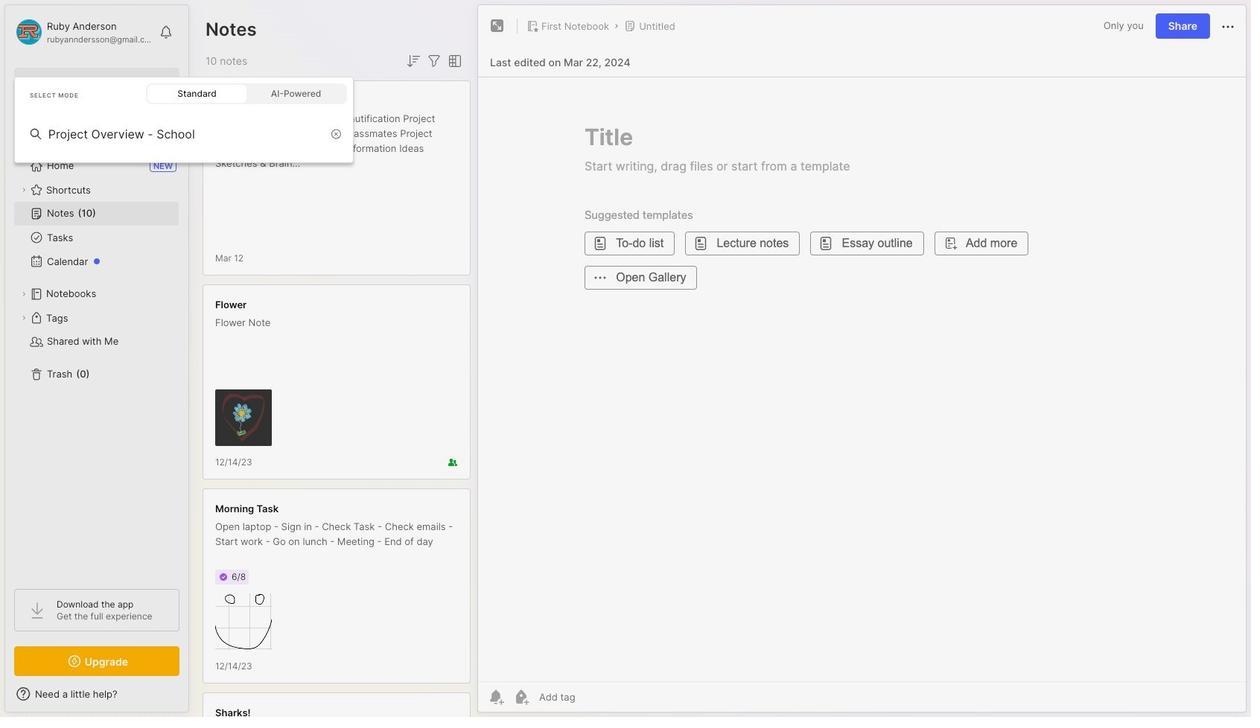 Task type: locate. For each thing, give the bounding box(es) containing it.
0 vertical spatial thumbnail image
[[215, 390, 272, 446]]

None search field
[[41, 74, 166, 92], [48, 125, 323, 143]]

Note Editor text field
[[478, 77, 1246, 682]]

thumbnail image
[[215, 390, 272, 446], [215, 594, 272, 650]]

Search results field
[[14, 155, 354, 163]]

expand tags image
[[19, 314, 28, 323]]

1 vertical spatial thumbnail image
[[215, 594, 272, 650]]

tree
[[5, 145, 188, 576]]

1 vertical spatial none search field
[[48, 125, 323, 143]]

1 thumbnail image from the top
[[215, 390, 272, 446]]

main element
[[0, 0, 1251, 717]]

note window element
[[477, 4, 1247, 713]]

expand note image
[[489, 17, 507, 35]]

0 vertical spatial none search field
[[41, 74, 166, 92]]

2 thumbnail image from the top
[[215, 594, 272, 650]]



Task type: describe. For each thing, give the bounding box(es) containing it.
Search text field
[[48, 125, 323, 143]]

tree inside main element
[[5, 145, 188, 576]]

none search field search
[[41, 74, 166, 92]]

Search text field
[[41, 76, 166, 90]]

add tag image
[[512, 688, 530, 706]]

add a reminder image
[[487, 688, 505, 706]]

click to collapse image
[[188, 690, 199, 708]]

expand notebooks image
[[19, 290, 28, 299]]



Task type: vqa. For each thing, say whether or not it's contained in the screenshot.
NOTE PREVIEW's NOTE
no



